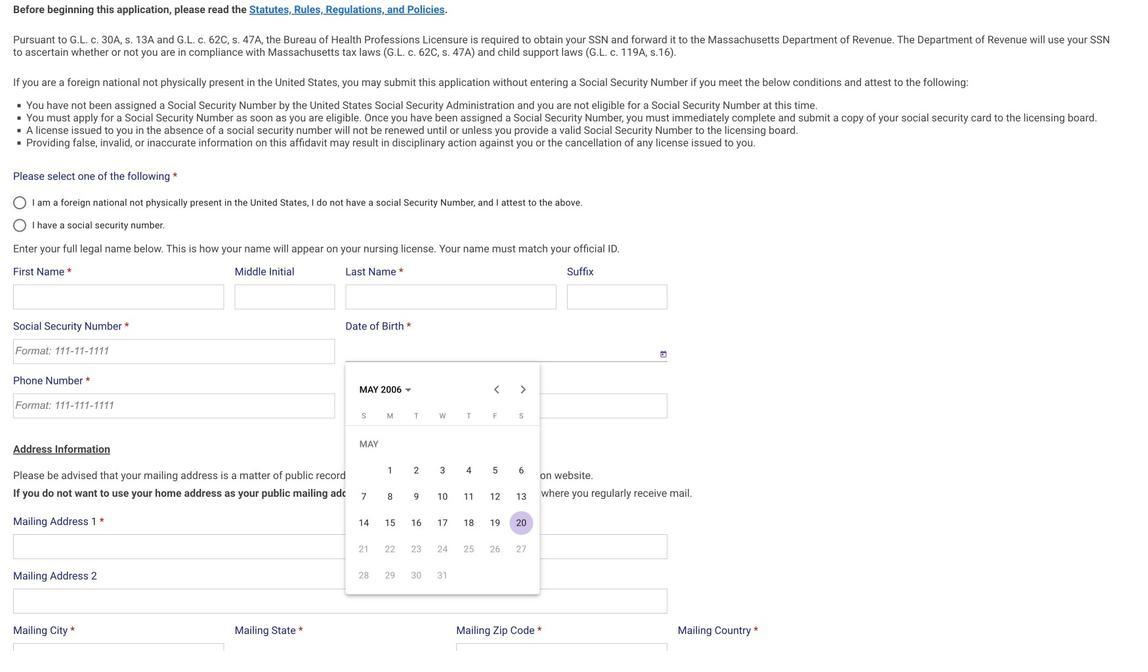 Task type: vqa. For each thing, say whether or not it's contained in the screenshot.
2nd row
yes



Task type: locate. For each thing, give the bounding box(es) containing it.
None text field
[[13, 285, 224, 310], [567, 285, 668, 310], [13, 589, 668, 614], [13, 643, 224, 651], [13, 285, 224, 310], [567, 285, 668, 310], [13, 589, 668, 614], [13, 643, 224, 651]]

cell
[[351, 536, 377, 563], [377, 536, 403, 563], [403, 536, 430, 563], [430, 536, 456, 563], [456, 536, 482, 563], [482, 536, 508, 563], [508, 536, 535, 563], [351, 563, 377, 589], [377, 563, 403, 589], [403, 563, 430, 589], [430, 563, 456, 589]]

option group
[[13, 189, 674, 232]]

grid
[[351, 412, 535, 589]]

None text field
[[235, 285, 335, 310], [346, 285, 557, 310], [346, 394, 668, 419], [13, 534, 668, 559], [456, 643, 668, 651], [235, 285, 335, 310], [346, 285, 557, 310], [346, 394, 668, 419], [13, 534, 668, 559], [456, 643, 668, 651]]

row
[[351, 458, 535, 484], [351, 484, 535, 510], [351, 510, 535, 536], [351, 536, 535, 563], [351, 563, 535, 589]]

1 row from the top
[[351, 458, 535, 484]]

4 row from the top
[[351, 536, 535, 563]]

None field
[[346, 339, 649, 362]]



Task type: describe. For each thing, give the bounding box(es) containing it.
2 row from the top
[[351, 484, 535, 510]]

Format: 111-11-1111 text field
[[13, 339, 335, 364]]

5 row from the top
[[351, 563, 535, 589]]

3 row from the top
[[351, 510, 535, 536]]

Format: 111-111-1111 text field
[[13, 394, 335, 419]]



